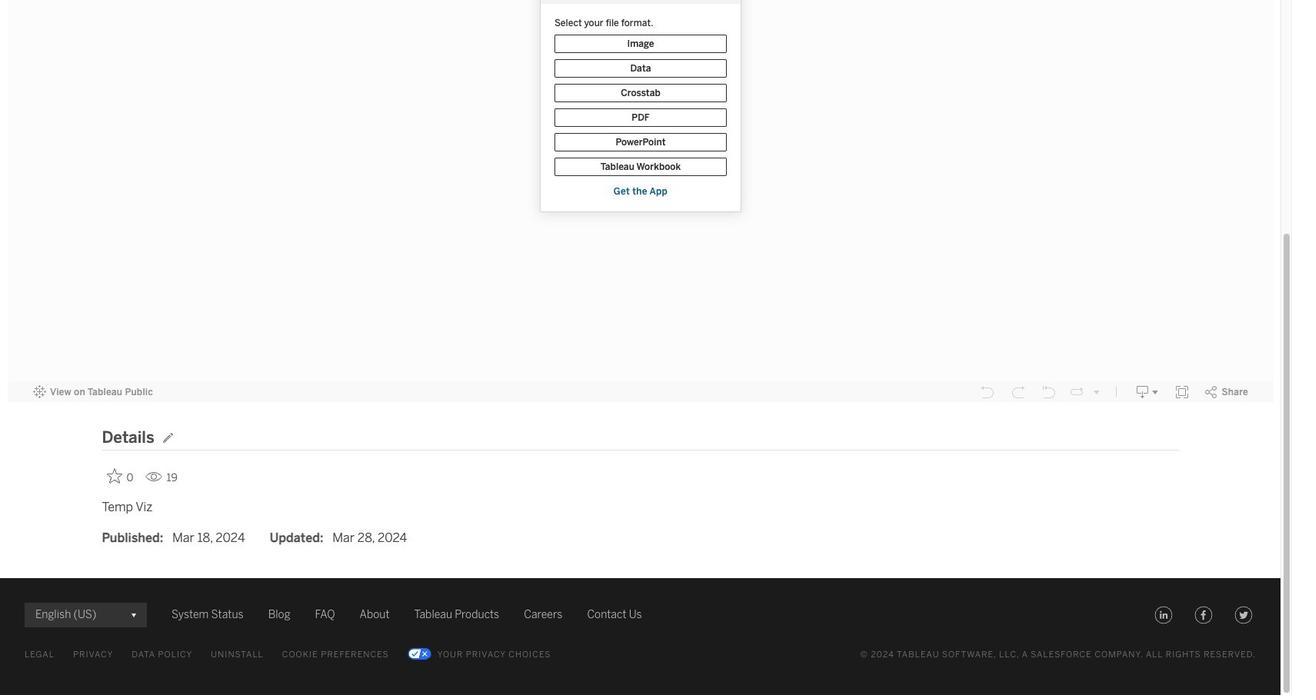 Task type: locate. For each thing, give the bounding box(es) containing it.
add favorite image
[[107, 468, 122, 484]]

Add Favorite button
[[102, 464, 139, 489]]



Task type: describe. For each thing, give the bounding box(es) containing it.
selected language element
[[35, 603, 136, 628]]



Task type: vqa. For each thing, say whether or not it's contained in the screenshot.
Add Favorite "button"
yes



